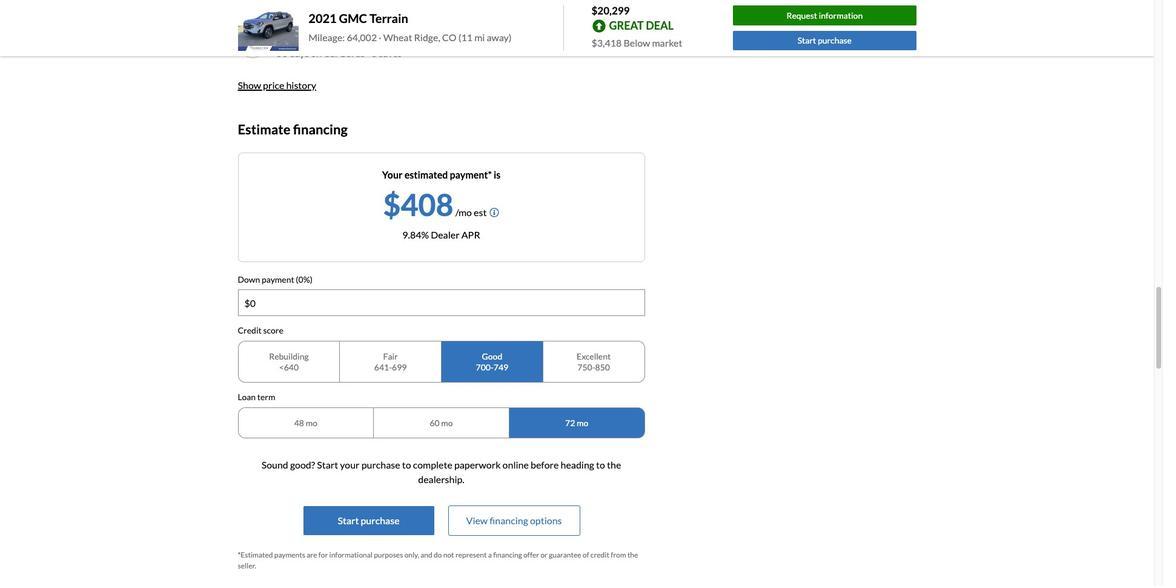 Task type: vqa. For each thing, say whether or not it's contained in the screenshot.
mo corresponding to 72 mo
yes



Task type: describe. For each thing, give the bounding box(es) containing it.
loan
[[238, 392, 256, 402]]

apr
[[462, 229, 480, 240]]

850
[[595, 362, 610, 372]]

a
[[488, 551, 492, 560]]

rebuilding <640
[[269, 352, 309, 372]]

(0%)
[[296, 274, 313, 285]]

history
[[286, 79, 316, 91]]

paperwork
[[454, 460, 501, 471]]

58 days at this dealership 58 days on cargurus · 8 saves
[[277, 33, 402, 59]]

great deal
[[609, 19, 674, 32]]

financing for view
[[490, 515, 528, 527]]

below
[[624, 37, 650, 48]]

2021 gmc terrain image
[[238, 5, 299, 51]]

64,002
[[347, 32, 377, 43]]

2 to from the left
[[596, 460, 605, 471]]

2021
[[309, 11, 337, 26]]

start for leftmost start purchase button
[[338, 515, 359, 527]]

2 58 from the top
[[277, 47, 288, 59]]

payment
[[262, 274, 294, 285]]

60
[[430, 418, 440, 428]]

show price history
[[238, 79, 316, 91]]

purchase for the top start purchase button
[[818, 35, 852, 46]]

start inside the sound good? start your purchase to complete paperwork online before heading to the dealership.
[[317, 460, 338, 471]]

payments
[[274, 551, 305, 560]]

2 days from the top
[[290, 47, 309, 59]]

$20,299
[[592, 4, 630, 17]]

2021 gmc terrain mileage: 64,002 · wheat ridge, co (11 mi away)
[[309, 11, 512, 43]]

great
[[609, 19, 644, 32]]

0 vertical spatial start purchase button
[[733, 31, 917, 51]]

down payment (0%)
[[238, 274, 313, 285]]

guarantee
[[549, 551, 581, 560]]

48
[[294, 418, 304, 428]]

wheat
[[383, 32, 412, 43]]

ridge,
[[414, 32, 440, 43]]

by
[[349, 0, 360, 12]]

co
[[442, 32, 457, 43]]

9.84% dealer apr
[[403, 229, 480, 240]]

699
[[392, 362, 407, 372]]

show price history link
[[238, 79, 316, 91]]

at
[[311, 33, 320, 44]]

purchase inside the sound good? start your purchase to complete paperwork online before heading to the dealership.
[[362, 460, 400, 471]]

loan term
[[238, 392, 275, 402]]

purposes
[[374, 551, 403, 560]]

sound good? start your purchase to complete paperwork online before heading to the dealership.
[[262, 460, 621, 486]]

the inside *estimated payments are for informational purposes only, and do not represent a financing offer or guarantee of credit from the seller.
[[628, 551, 638, 560]]

offer
[[524, 551, 539, 560]]

your
[[340, 460, 360, 471]]

price decreased image
[[238, 0, 267, 12]]

good?
[[290, 460, 315, 471]]

or
[[541, 551, 548, 560]]

represent
[[456, 551, 487, 560]]

good 700-749
[[476, 352, 508, 372]]

8
[[371, 47, 377, 59]]

1 58 from the top
[[277, 33, 288, 44]]

information
[[819, 10, 863, 20]]

the inside the sound good? start your purchase to complete paperwork online before heading to the dealership.
[[607, 460, 621, 471]]

(11
[[459, 32, 473, 43]]

credit
[[238, 326, 262, 336]]

$408 /mo est
[[383, 186, 487, 223]]

your
[[382, 169, 403, 180]]

saves
[[379, 47, 402, 59]]

price
[[277, 0, 299, 12]]

rebuilding
[[269, 352, 309, 362]]

$3,418
[[592, 37, 622, 48]]

payment*
[[450, 169, 492, 180]]

complete
[[413, 460, 453, 471]]

for
[[319, 551, 328, 560]]

informational
[[329, 551, 373, 560]]

· inside 58 days at this dealership 58 days on cargurus · 8 saves
[[367, 47, 370, 59]]

view
[[466, 515, 488, 527]]

$7,234.
[[361, 0, 394, 12]]

financing for estimate
[[293, 121, 348, 138]]

58 days at this dealership image
[[238, 30, 267, 59]]

· inside 2021 gmc terrain mileage: 64,002 · wheat ridge, co (11 mi away)
[[379, 32, 382, 43]]

mo for 48 mo
[[306, 418, 317, 428]]

60 mo
[[430, 418, 453, 428]]

dealership
[[340, 33, 386, 44]]

1 to from the left
[[402, 460, 411, 471]]

and
[[421, 551, 433, 560]]

term
[[257, 392, 275, 402]]

request information
[[787, 10, 863, 20]]

request
[[787, 10, 817, 20]]

cargurus
[[324, 47, 365, 59]]

749
[[494, 362, 508, 372]]

on
[[311, 47, 322, 59]]

*estimated
[[238, 551, 273, 560]]

view financing options
[[466, 515, 562, 527]]



Task type: locate. For each thing, give the bounding box(es) containing it.
the right from at bottom right
[[628, 551, 638, 560]]

72 mo
[[565, 418, 589, 428]]

financing down history
[[293, 121, 348, 138]]

of
[[583, 551, 589, 560]]

start purchase for leftmost start purchase button
[[338, 515, 400, 527]]

start up informational
[[338, 515, 359, 527]]

only,
[[405, 551, 419, 560]]

online
[[503, 460, 529, 471]]

down
[[238, 274, 260, 285]]

purchase up purposes
[[361, 515, 400, 527]]

0 vertical spatial days
[[290, 33, 310, 44]]

mo for 72 mo
[[577, 418, 589, 428]]

excellent 750-850
[[577, 352, 611, 372]]

start purchase button up informational
[[303, 507, 434, 536]]

sound
[[262, 460, 288, 471]]

<640
[[279, 362, 299, 372]]

are
[[307, 551, 317, 560]]

credit score
[[238, 326, 283, 336]]

price went down by $7,234.
[[277, 0, 394, 12]]

the right heading
[[607, 460, 621, 471]]

$3,418 below market
[[592, 37, 683, 48]]

start purchase up informational
[[338, 515, 400, 527]]

start purchase for the top start purchase button
[[798, 35, 852, 46]]

750-
[[578, 362, 595, 372]]

financing inside *estimated payments are for informational purposes only, and do not represent a financing offer or guarantee of credit from the seller.
[[493, 551, 522, 560]]

info circle image
[[490, 208, 500, 217]]

0 horizontal spatial the
[[607, 460, 621, 471]]

start purchase down request information button
[[798, 35, 852, 46]]

2 vertical spatial purchase
[[361, 515, 400, 527]]

0 vertical spatial ·
[[379, 32, 382, 43]]

dealer
[[431, 229, 460, 240]]

start purchase button down request information button
[[733, 31, 917, 51]]

start purchase
[[798, 35, 852, 46], [338, 515, 400, 527]]

terrain
[[370, 11, 408, 26]]

*estimated payments are for informational purposes only, and do not represent a financing offer or guarantee of credit from the seller.
[[238, 551, 638, 571]]

purchase right your in the bottom of the page
[[362, 460, 400, 471]]

start for the top start purchase button
[[798, 35, 816, 46]]

purchase down the information
[[818, 35, 852, 46]]

est
[[474, 206, 487, 218]]

1 vertical spatial days
[[290, 47, 309, 59]]

start
[[798, 35, 816, 46], [317, 460, 338, 471], [338, 515, 359, 527]]

0 vertical spatial start
[[798, 35, 816, 46]]

1 horizontal spatial the
[[628, 551, 638, 560]]

1 vertical spatial ·
[[367, 47, 370, 59]]

0 vertical spatial the
[[607, 460, 621, 471]]

good
[[482, 352, 502, 362]]

1 horizontal spatial ·
[[379, 32, 382, 43]]

options
[[530, 515, 562, 527]]

to right heading
[[596, 460, 605, 471]]

days left on
[[290, 47, 309, 59]]

estimated
[[405, 169, 448, 180]]

1 vertical spatial financing
[[490, 515, 528, 527]]

1 horizontal spatial mo
[[441, 418, 453, 428]]

request information button
[[733, 6, 917, 25]]

fair
[[383, 352, 398, 362]]

score
[[263, 326, 283, 336]]

start purchase button
[[733, 31, 917, 51], [303, 507, 434, 536]]

mo right 48 on the bottom of the page
[[306, 418, 317, 428]]

financing right a
[[493, 551, 522, 560]]

excellent
[[577, 352, 611, 362]]

mo for 60 mo
[[441, 418, 453, 428]]

this
[[322, 33, 338, 44]]

do
[[434, 551, 442, 560]]

0 vertical spatial financing
[[293, 121, 348, 138]]

view financing options button
[[449, 507, 580, 536]]

financing right view
[[490, 515, 528, 527]]

financing
[[293, 121, 348, 138], [490, 515, 528, 527], [493, 551, 522, 560]]

700-
[[476, 362, 494, 372]]

days left at
[[290, 33, 310, 44]]

2 mo from the left
[[441, 418, 453, 428]]

1 horizontal spatial start purchase button
[[733, 31, 917, 51]]

days
[[290, 33, 310, 44], [290, 47, 309, 59]]

1 mo from the left
[[306, 418, 317, 428]]

estimate
[[238, 121, 291, 138]]

show
[[238, 79, 261, 91]]

mo right 72
[[577, 418, 589, 428]]

· left wheat
[[379, 32, 382, 43]]

mo right 60
[[441, 418, 453, 428]]

58 days at this dealership image
[[243, 35, 262, 54]]

estimate financing
[[238, 121, 348, 138]]

is
[[494, 169, 501, 180]]

went
[[300, 0, 322, 12]]

1 horizontal spatial start purchase
[[798, 35, 852, 46]]

0 horizontal spatial to
[[402, 460, 411, 471]]

to
[[402, 460, 411, 471], [596, 460, 605, 471]]

gmc
[[339, 11, 367, 26]]

Down payment (0%) text field
[[238, 290, 644, 316]]

not
[[443, 551, 454, 560]]

before
[[531, 460, 559, 471]]

credit
[[591, 551, 610, 560]]

72
[[565, 418, 575, 428]]

mi
[[475, 32, 485, 43]]

1 vertical spatial purchase
[[362, 460, 400, 471]]

1 vertical spatial start purchase
[[338, 515, 400, 527]]

deal
[[646, 19, 674, 32]]

1 horizontal spatial to
[[596, 460, 605, 471]]

1 days from the top
[[290, 33, 310, 44]]

0 horizontal spatial start purchase
[[338, 515, 400, 527]]

3 mo from the left
[[577, 418, 589, 428]]

1 vertical spatial 58
[[277, 47, 288, 59]]

price
[[263, 79, 284, 91]]

641-
[[374, 362, 392, 372]]

1 vertical spatial start purchase button
[[303, 507, 434, 536]]

1 vertical spatial the
[[628, 551, 638, 560]]

· left the 8
[[367, 47, 370, 59]]

0 vertical spatial 58
[[277, 33, 288, 44]]

1 vertical spatial start
[[317, 460, 338, 471]]

start left your in the bottom of the page
[[317, 460, 338, 471]]

mileage:
[[309, 32, 345, 43]]

2 vertical spatial financing
[[493, 551, 522, 560]]

your estimated payment* is
[[382, 169, 501, 180]]

/mo
[[455, 206, 472, 218]]

to left complete
[[402, 460, 411, 471]]

0 horizontal spatial start purchase button
[[303, 507, 434, 536]]

dealership.
[[418, 474, 465, 486]]

financing inside button
[[490, 515, 528, 527]]

heading
[[561, 460, 594, 471]]

0 vertical spatial purchase
[[818, 35, 852, 46]]

2 vertical spatial start
[[338, 515, 359, 527]]

$408
[[383, 186, 454, 223]]

58
[[277, 33, 288, 44], [277, 47, 288, 59]]

down
[[324, 0, 347, 12]]

purchase
[[818, 35, 852, 46], [362, 460, 400, 471], [361, 515, 400, 527]]

0 horizontal spatial ·
[[367, 47, 370, 59]]

0 vertical spatial start purchase
[[798, 35, 852, 46]]

9.84%
[[403, 229, 429, 240]]

start down request
[[798, 35, 816, 46]]

from
[[611, 551, 626, 560]]

2 horizontal spatial mo
[[577, 418, 589, 428]]

purchase for leftmost start purchase button
[[361, 515, 400, 527]]

0 horizontal spatial mo
[[306, 418, 317, 428]]

48 mo
[[294, 418, 317, 428]]

fair 641-699
[[374, 352, 407, 372]]



